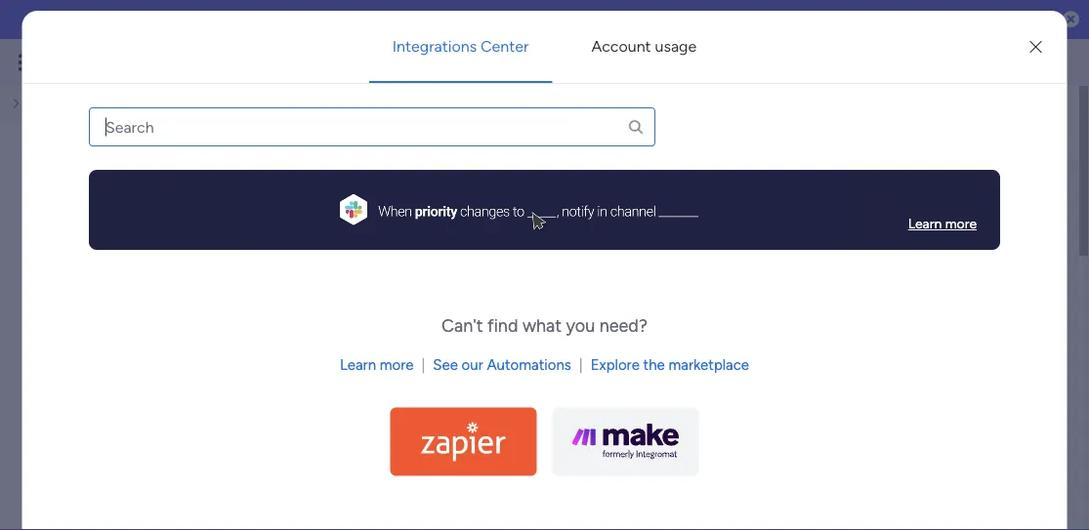 Task type: locate. For each thing, give the bounding box(es) containing it.
register now →
[[705, 11, 809, 28]]

1 vertical spatial learn
[[340, 357, 376, 374]]

account
[[591, 37, 651, 55]]

register now → link
[[705, 11, 809, 28]]

2 | from the left
[[579, 357, 583, 374]]

feed
[[173, 505, 210, 526]]

0
[[287, 508, 296, 524]]

0 horizontal spatial |
[[421, 357, 425, 374]]

| left explore at bottom right
[[579, 357, 583, 374]]

find
[[488, 315, 518, 336]]

1 horizontal spatial learn
[[908, 215, 942, 232]]

1 vertical spatial learn more link
[[340, 357, 414, 374]]

conference
[[467, 11, 542, 28]]

learn more link
[[908, 213, 977, 234], [340, 357, 414, 374]]

bob!
[[163, 104, 191, 120]]

select product image
[[18, 53, 37, 72]]

see plans button
[[315, 48, 409, 77]]

center
[[481, 37, 529, 55]]

0 horizontal spatial learn
[[340, 357, 376, 374]]

0 vertical spatial learn more link
[[908, 213, 977, 234]]

see left our
[[433, 357, 458, 374]]

learn
[[908, 215, 942, 232], [340, 357, 376, 374]]

1 horizontal spatial see
[[433, 357, 458, 374]]

1 horizontal spatial |
[[579, 357, 583, 374]]

explore
[[591, 357, 640, 374]]

see left 'plans'
[[342, 54, 365, 71]]

0 vertical spatial templates image image
[[775, 187, 1052, 332]]

access
[[115, 124, 164, 142]]

1 horizontal spatial learn more link
[[908, 213, 977, 234]]

integrations center
[[393, 37, 529, 55]]

screens
[[574, 11, 624, 28]]

update feed (inbox)
[[109, 505, 272, 526]]

None search field
[[89, 107, 655, 146]]

learn more | see our automations | explore the marketplace
[[340, 357, 749, 374]]

Search for an automation search field
[[89, 107, 655, 146]]

more
[[945, 215, 977, 232], [380, 357, 414, 374]]

0 horizontal spatial more
[[380, 357, 414, 374]]

more inside learn more link
[[945, 215, 977, 232]]

explore the marketplace link
[[591, 357, 749, 374]]

our
[[396, 11, 421, 28]]

1 vertical spatial more
[[380, 357, 414, 374]]

integrations
[[393, 37, 477, 55]]

1 vertical spatial see
[[433, 357, 458, 374]]

search image
[[627, 118, 645, 136]]

see
[[342, 54, 365, 71], [433, 357, 458, 374]]

templates image image
[[775, 187, 1052, 332], [785, 519, 1042, 530]]

0 vertical spatial learn
[[908, 215, 942, 232]]

update
[[109, 505, 169, 526]]

0 vertical spatial more
[[945, 215, 977, 232]]

| left our
[[421, 357, 425, 374]]

what
[[523, 315, 562, 336]]

more for learn more
[[945, 215, 977, 232]]

see inside button
[[342, 54, 365, 71]]

|
[[421, 357, 425, 374], [579, 357, 583, 374]]

0 horizontal spatial see
[[342, 54, 365, 71]]

join us at elevate ✨ our online conference hits screens dec 14th
[[257, 11, 686, 28]]

see our automations link
[[433, 357, 571, 374]]

good
[[59, 104, 93, 120]]

usage
[[655, 37, 697, 55]]

0 vertical spatial see
[[342, 54, 365, 71]]

integrations center button
[[369, 22, 552, 69]]

see plans
[[342, 54, 401, 71]]

1 horizontal spatial more
[[945, 215, 977, 232]]



Task type: vqa. For each thing, say whether or not it's contained in the screenshot.
API
no



Task type: describe. For each thing, give the bounding box(es) containing it.
you
[[566, 315, 595, 336]]

account usage
[[591, 37, 697, 55]]

0 horizontal spatial learn more link
[[340, 357, 414, 374]]

can't
[[442, 315, 483, 336]]

need?
[[599, 315, 648, 336]]

open update feed (inbox) image
[[82, 504, 106, 528]]

your
[[167, 124, 199, 142]]

1 | from the left
[[421, 357, 425, 374]]

14th
[[658, 11, 686, 28]]

automations
[[487, 357, 571, 374]]

close recently visited image
[[82, 198, 106, 222]]

register
[[705, 11, 759, 28]]

learn more
[[908, 215, 977, 232]]

online
[[424, 11, 464, 28]]

afternoon,
[[96, 104, 160, 120]]

hits
[[546, 11, 570, 28]]

boards,
[[252, 124, 304, 142]]

and
[[351, 124, 377, 142]]

→
[[795, 11, 809, 28]]

marketplace
[[669, 357, 749, 374]]

dec
[[628, 11, 654, 28]]

inbox
[[308, 124, 347, 142]]

can't find what you need?
[[442, 315, 648, 336]]

bob builder image
[[1035, 47, 1066, 78]]

good afternoon, bob! quickly access your recent boards, inbox and workspaces
[[59, 104, 464, 142]]

our
[[462, 357, 483, 374]]

join
[[257, 11, 285, 28]]

workspaces
[[381, 124, 464, 142]]

quickly
[[59, 124, 112, 142]]

now
[[763, 11, 791, 28]]

learn for learn more | see our automations | explore the marketplace
[[340, 357, 376, 374]]

learn for learn more
[[908, 215, 942, 232]]

elevate
[[325, 11, 374, 28]]

plans
[[368, 54, 401, 71]]

account usage button
[[568, 22, 720, 69]]

1 vertical spatial templates image image
[[785, 519, 1042, 530]]

the
[[643, 357, 665, 374]]

✨
[[378, 11, 393, 28]]

recent
[[203, 124, 249, 142]]

more for learn more | see our automations | explore the marketplace
[[380, 357, 414, 374]]

(inbox)
[[214, 505, 272, 526]]

at
[[307, 11, 321, 28]]

us
[[289, 11, 304, 28]]



